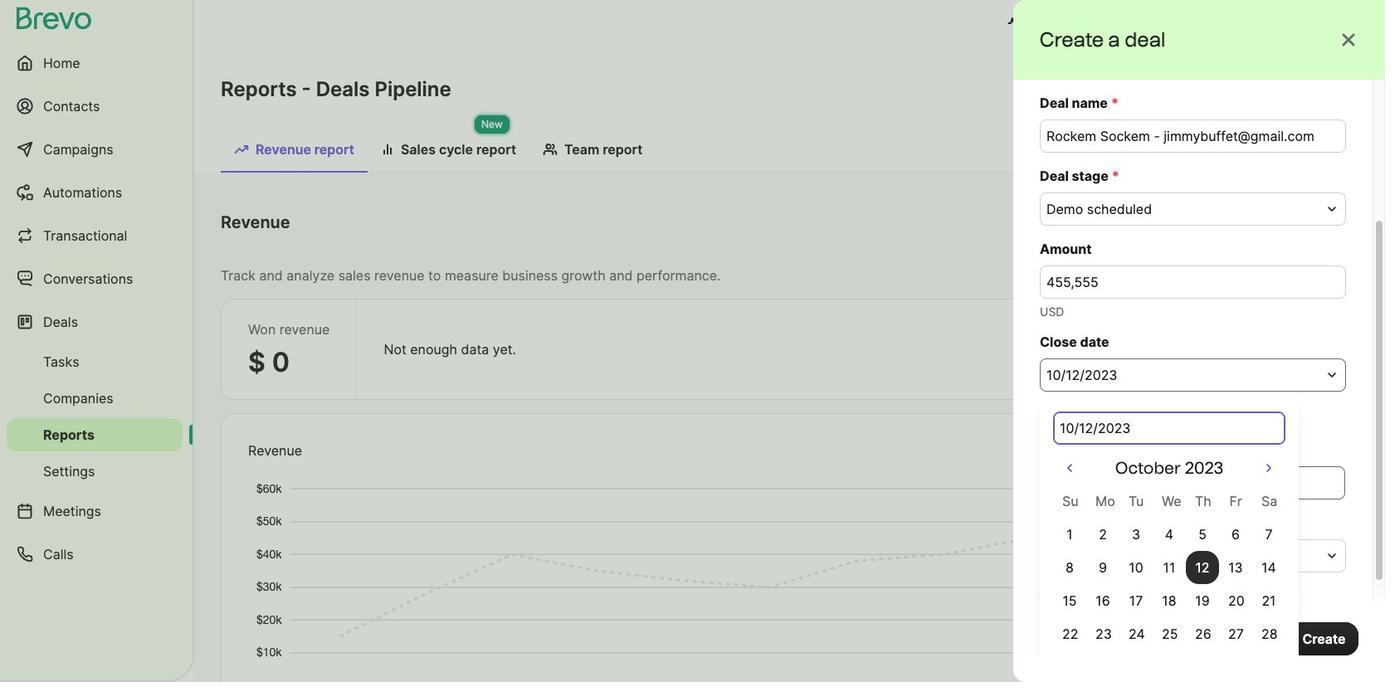 Task type: locate. For each thing, give the bounding box(es) containing it.
reports up the settings
[[43, 427, 95, 443]]

2 horizontal spatial report
[[603, 141, 643, 158]]

report for team report
[[603, 141, 643, 158]]

1 vertical spatial task
[[1117, 433, 1144, 450]]

yet.
[[493, 341, 516, 358], [1193, 449, 1216, 466]]

date
[[1080, 334, 1110, 350], [1069, 515, 1098, 531]]

create for create a deal
[[1040, 27, 1104, 51]]

0 horizontal spatial not enough data yet.
[[384, 341, 516, 358]]

a for create a task to follow-up on this deal
[[1106, 433, 1114, 450]]

enough up tu
[[1110, 449, 1157, 466]]

create deal button
[[1230, 441, 1332, 474]]

usd
[[1040, 305, 1065, 319]]

2 row from the top
[[1054, 518, 1286, 551]]

revenue inside the won revenue $ 0
[[280, 321, 330, 338]]

deal left 'name'
[[1040, 95, 1069, 111]]

yet. down business
[[493, 341, 516, 358]]

this
[[1246, 433, 1269, 450]]

1 vertical spatial reports
[[43, 427, 95, 443]]

deal name *
[[1040, 95, 1119, 111]]

sunday, 15 october 2023 cell
[[1054, 584, 1087, 618]]

deal
[[1125, 27, 1166, 51], [1273, 433, 1299, 450], [1290, 449, 1318, 466]]

2 horizontal spatial and
[[1072, 15, 1096, 32]]

do
[[1086, 475, 1102, 491]]

and right track
[[259, 267, 283, 284]]

1 horizontal spatial -
[[1179, 221, 1185, 237]]

tu
[[1129, 493, 1144, 510]]

* right stage
[[1112, 168, 1120, 184]]

0 vertical spatial task
[[1098, 407, 1126, 423]]

11/28/2023
[[1047, 548, 1118, 565]]

1 vertical spatial not
[[1084, 449, 1107, 466]]

performance.
[[637, 267, 721, 284]]

1 horizontal spatial data
[[1161, 449, 1189, 466]]

None text field
[[1040, 120, 1347, 153]]

task for create a task
[[1098, 407, 1126, 423]]

and left plan
[[1072, 15, 1096, 32]]

1 horizontal spatial report
[[476, 141, 516, 158]]

01/06/2023
[[1187, 221, 1260, 237]]

$
[[248, 346, 265, 379]]

deal
[[1040, 95, 1069, 111], [1040, 168, 1069, 184]]

create
[[1040, 27, 1104, 51], [1040, 407, 1084, 423], [1060, 433, 1102, 450], [1244, 449, 1287, 466], [1303, 631, 1346, 648]]

deal stage *
[[1040, 168, 1120, 184]]

3 report from the left
[[603, 141, 643, 158]]

0 vertical spatial a
[[1109, 27, 1121, 51]]

- right 12/19/2022
[[1179, 221, 1185, 237]]

0 horizontal spatial and
[[259, 267, 283, 284]]

wednesday, 11 october 2023 cell
[[1153, 551, 1186, 584]]

report inside "link"
[[315, 141, 354, 158]]

1 vertical spatial yet.
[[1193, 449, 1216, 466]]

meetings
[[43, 503, 101, 520]]

deals left pipeline
[[316, 77, 370, 101]]

business
[[503, 267, 558, 284]]

5 row from the top
[[1054, 618, 1286, 651]]

deal up demo
[[1040, 168, 1069, 184]]

meetings link
[[7, 491, 183, 531]]

3 row from the top
[[1054, 551, 1286, 584]]

18:00
[[1206, 548, 1241, 565]]

1 vertical spatial revenue
[[221, 213, 290, 232]]

row
[[1054, 485, 1286, 518], [1054, 518, 1286, 551], [1054, 551, 1286, 584], [1054, 584, 1286, 618], [1054, 618, 1286, 651]]

None text field
[[1040, 266, 1347, 299], [1127, 467, 1346, 500], [1040, 266, 1347, 299], [1127, 467, 1346, 500]]

thursday, 19 october 2023 cell
[[1186, 584, 1220, 618]]

date up 10/12/2023
[[1080, 334, 1110, 350]]

fr
[[1230, 493, 1243, 510]]

4 row from the top
[[1054, 584, 1286, 618]]

1 horizontal spatial reports
[[221, 77, 297, 101]]

tab list
[[221, 133, 1359, 173]]

monday, 9 october 2023 cell
[[1087, 551, 1120, 584]]

0 vertical spatial to
[[428, 267, 441, 284]]

friday, 20 october 2023 cell
[[1220, 584, 1253, 618]]

19
[[1196, 593, 1210, 609]]

create inside create deal button
[[1244, 449, 1287, 466]]

0 vertical spatial deal
[[1040, 95, 1069, 111]]

saturday, 14 october 2023 cell
[[1253, 551, 1286, 584]]

amount
[[1040, 241, 1092, 257]]

reports for reports - deals pipeline
[[221, 77, 297, 101]]

23
[[1096, 626, 1112, 643]]

row containing su
[[1054, 485, 1286, 518]]

1 vertical spatial not enough data yet.
[[1084, 449, 1216, 466]]

1 vertical spatial to
[[1147, 433, 1160, 450]]

revenue up 0
[[280, 321, 330, 338]]

saturday, 7 october 2023 cell
[[1253, 518, 1286, 551]]

- up revenue report
[[302, 77, 311, 101]]

reports - deals pipeline
[[221, 77, 451, 101]]

task up october at the right bottom of the page
[[1117, 433, 1144, 450]]

* right 'name'
[[1112, 95, 1119, 111]]

wednesday, 18 october 2023 cell
[[1153, 584, 1186, 618]]

1 horizontal spatial not enough data yet.
[[1084, 449, 1216, 466]]

to up october at the right bottom of the page
[[1147, 433, 1160, 450]]

1 horizontal spatial yet.
[[1193, 449, 1216, 466]]

revenue
[[256, 141, 311, 158], [221, 213, 290, 232], [248, 443, 302, 459]]

2 vertical spatial revenue
[[248, 443, 302, 459]]

row group inside create a deal dialog
[[1054, 518, 1286, 682]]

monday, 23 october 2023 cell
[[1087, 618, 1120, 651]]

- for 01/06/2023
[[1179, 221, 1185, 237]]

0 vertical spatial deals
[[316, 77, 370, 101]]

create a task to follow-up on this deal
[[1060, 433, 1299, 450]]

1 vertical spatial -
[[1179, 221, 1185, 237]]

12/19/2022 - 01/06/2023
[[1107, 221, 1260, 237]]

transactional link
[[7, 216, 183, 256]]

1 horizontal spatial revenue
[[374, 267, 425, 284]]

0 horizontal spatial revenue
[[280, 321, 330, 338]]

wednesday, 4 october 2023 cell
[[1153, 518, 1186, 551]]

revenue right "sales"
[[374, 267, 425, 284]]

to
[[1067, 475, 1082, 491]]

wednesday, 25 october 2023 cell
[[1153, 618, 1186, 651]]

and
[[1072, 15, 1096, 32], [259, 267, 283, 284], [610, 267, 633, 284]]

and inside 'usage and plan' button
[[1072, 15, 1096, 32]]

enough
[[410, 341, 457, 358], [1110, 449, 1157, 466]]

thursday, 5 october 2023 cell
[[1186, 518, 1220, 551]]

task
[[1098, 407, 1126, 423], [1117, 433, 1144, 450]]

1 horizontal spatial deals
[[316, 77, 370, 101]]

demo scheduled button
[[1040, 193, 1347, 226]]

0 vertical spatial date
[[1080, 334, 1110, 350]]

0 vertical spatial yet.
[[493, 341, 516, 358]]

revenue inside "link"
[[256, 141, 311, 158]]

2 vertical spatial a
[[1106, 433, 1114, 450]]

create a deal
[[1040, 27, 1166, 51]]

companies
[[43, 390, 114, 407]]

0 vertical spatial data
[[461, 341, 489, 358]]

1 vertical spatial a
[[1087, 407, 1095, 423]]

14
[[1262, 560, 1277, 576]]

0 horizontal spatial data
[[461, 341, 489, 358]]

sunday, 22 october 2023 cell
[[1054, 618, 1087, 651]]

close date
[[1040, 334, 1110, 350]]

reports link
[[7, 418, 183, 452]]

0 horizontal spatial reports
[[43, 427, 95, 443]]

conversations link
[[7, 259, 183, 299]]

0 horizontal spatial report
[[315, 141, 354, 158]]

tuesday, 17 october 2023 cell
[[1120, 584, 1153, 618]]

report right cycle
[[476, 141, 516, 158]]

friday, 13 october 2023 cell
[[1220, 551, 1253, 584]]

1 row from the top
[[1054, 485, 1286, 518]]

0 horizontal spatial deals
[[43, 314, 78, 330]]

0 vertical spatial -
[[302, 77, 311, 101]]

not enough data yet. down mm/dd/yyyy "text field"
[[1084, 449, 1216, 466]]

tuesday, 24 october 2023 cell
[[1120, 618, 1153, 651]]

calls
[[43, 546, 74, 563]]

1 vertical spatial revenue
[[280, 321, 330, 338]]

row group containing 1
[[1054, 518, 1286, 682]]

1 horizontal spatial to
[[1147, 433, 1160, 450]]

1 vertical spatial enough
[[1110, 449, 1157, 466]]

usage and plan button
[[994, 7, 1140, 40]]

11/28/2023 button
[[1040, 540, 1188, 573]]

enough down the track and analyze sales revenue to measure business growth and performance.
[[410, 341, 457, 358]]

2 report from the left
[[476, 141, 516, 158]]

0 horizontal spatial enough
[[410, 341, 457, 358]]

row containing 22
[[1054, 618, 1286, 651]]

reports for reports
[[43, 427, 95, 443]]

not
[[384, 341, 407, 358], [1084, 449, 1107, 466]]

1 vertical spatial deal
[[1040, 168, 1069, 184]]

due date
[[1040, 515, 1098, 531]]

21
[[1262, 593, 1277, 609]]

0 vertical spatial revenue
[[256, 141, 311, 158]]

yet. left on
[[1193, 449, 1216, 466]]

data down mm/dd/yyyy "text field"
[[1161, 449, 1189, 466]]

to left measure
[[428, 267, 441, 284]]

track and analyze sales revenue to measure business growth and performance.
[[221, 267, 721, 284]]

not enough data yet.
[[384, 341, 516, 358], [1084, 449, 1216, 466]]

0 vertical spatial reports
[[221, 77, 297, 101]]

reports up revenue report "link"
[[221, 77, 297, 101]]

data
[[461, 341, 489, 358], [1161, 449, 1189, 466]]

friday, 27 october 2023 cell
[[1220, 618, 1253, 651]]

on
[[1227, 433, 1242, 450]]

revenue for date range
[[221, 213, 290, 232]]

0
[[272, 346, 290, 379]]

task down 10/12/2023
[[1098, 407, 1126, 423]]

row containing 1
[[1054, 518, 1286, 551]]

8
[[1066, 560, 1074, 576]]

date for close date
[[1080, 334, 1110, 350]]

tasks
[[43, 354, 79, 370]]

won revenue $ 0
[[248, 321, 330, 379]]

- for deals
[[302, 77, 311, 101]]

automations
[[43, 184, 122, 201]]

date left 2
[[1069, 515, 1098, 531]]

monday, 16 october 2023 cell
[[1087, 584, 1120, 618]]

1 vertical spatial *
[[1112, 168, 1120, 184]]

report for revenue report
[[315, 141, 354, 158]]

data down measure
[[461, 341, 489, 358]]

conversations
[[43, 271, 133, 287]]

0 vertical spatial not
[[384, 341, 407, 358]]

1 deal from the top
[[1040, 95, 1069, 111]]

report down 'reports - deals pipeline'
[[315, 141, 354, 158]]

not enough data yet. down the track and analyze sales revenue to measure business growth and performance.
[[384, 341, 516, 358]]

25
[[1162, 626, 1178, 643]]

2 deal from the top
[[1040, 168, 1069, 184]]

10/12/2023
[[1047, 367, 1118, 384]]

1 vertical spatial date
[[1069, 515, 1098, 531]]

and right the growth
[[610, 267, 633, 284]]

contacts link
[[7, 86, 183, 126]]

deals up tasks
[[43, 314, 78, 330]]

-
[[302, 77, 311, 101], [1179, 221, 1185, 237]]

10
[[1129, 560, 1144, 576]]

report right team
[[603, 141, 643, 158]]

plan
[[1099, 15, 1127, 32]]

row group
[[1054, 518, 1286, 682]]

settings
[[43, 463, 95, 480]]

0 vertical spatial not enough data yet.
[[384, 341, 516, 358]]

0 horizontal spatial -
[[302, 77, 311, 101]]

1 report from the left
[[315, 141, 354, 158]]

cancel
[[1054, 631, 1098, 648]]

report
[[315, 141, 354, 158], [476, 141, 516, 158], [603, 141, 643, 158]]

0 vertical spatial *
[[1112, 95, 1119, 111]]

scheduled
[[1087, 201, 1152, 218]]

pipeline
[[375, 77, 451, 101]]

deal for deal name
[[1040, 95, 1069, 111]]



Task type: vqa. For each thing, say whether or not it's contained in the screenshot.


Task type: describe. For each thing, give the bounding box(es) containing it.
cycle
[[439, 141, 473, 158]]

3
[[1132, 526, 1141, 543]]

range
[[1051, 221, 1087, 237]]

demo scheduled
[[1047, 201, 1152, 218]]

sa
[[1262, 493, 1278, 510]]

won
[[248, 321, 276, 338]]

create inside create button
[[1303, 631, 1346, 648]]

24
[[1129, 626, 1145, 643]]

sales cycle report
[[401, 141, 516, 158]]

tuesday, 3 october 2023 cell
[[1120, 518, 1153, 551]]

revenue report
[[256, 141, 354, 158]]

date
[[1017, 221, 1047, 237]]

monday, 2 october 2023 cell
[[1087, 518, 1120, 551]]

none text field inside create a deal dialog
[[1040, 120, 1347, 153]]

11
[[1164, 560, 1176, 576]]

0 horizontal spatial yet.
[[493, 341, 516, 358]]

22
[[1063, 626, 1079, 643]]

usage and plan
[[1028, 15, 1127, 32]]

campaigns
[[43, 141, 113, 158]]

sunday, 8 october 2023 cell
[[1054, 551, 1087, 584]]

we
[[1162, 493, 1182, 510]]

to do button
[[1040, 467, 1128, 500]]

close
[[1040, 334, 1077, 350]]

12/19/2022
[[1107, 221, 1177, 237]]

2023
[[1185, 458, 1224, 478]]

create button
[[1289, 623, 1359, 656]]

5
[[1199, 526, 1207, 543]]

1
[[1067, 526, 1073, 543]]

automations link
[[7, 173, 183, 213]]

october 2023 grid
[[1054, 458, 1286, 682]]

sales
[[338, 267, 371, 284]]

18:00 button
[[1199, 540, 1347, 573]]

a for create a task
[[1087, 407, 1095, 423]]

revenue report link
[[221, 133, 368, 173]]

create a deal dialog
[[1014, 0, 1386, 682]]

* for deal stage *
[[1112, 168, 1120, 184]]

4
[[1166, 526, 1174, 543]]

settings link
[[7, 455, 183, 488]]

name
[[1072, 95, 1108, 111]]

october
[[1116, 458, 1181, 478]]

deal for deal stage
[[1040, 168, 1069, 184]]

12
[[1196, 560, 1210, 576]]

team report
[[565, 141, 643, 158]]

home
[[43, 55, 80, 71]]

18
[[1163, 593, 1177, 609]]

th
[[1196, 493, 1212, 510]]

28
[[1262, 626, 1278, 643]]

calls link
[[7, 535, 183, 575]]

cancel button
[[1040, 623, 1111, 656]]

1 vertical spatial data
[[1161, 449, 1189, 466]]

0 vertical spatial enough
[[410, 341, 457, 358]]

campaigns link
[[7, 130, 183, 169]]

create a task
[[1040, 407, 1126, 423]]

and for track
[[259, 267, 283, 284]]

10/12/2023 button
[[1040, 359, 1347, 392]]

october 2023
[[1116, 458, 1224, 478]]

and for usage
[[1072, 15, 1096, 32]]

1 horizontal spatial and
[[610, 267, 633, 284]]

* for deal name *
[[1112, 95, 1119, 111]]

9
[[1099, 560, 1107, 576]]

growth
[[562, 267, 606, 284]]

measure
[[445, 267, 499, 284]]

tuesday, 10 october 2023 cell
[[1120, 551, 1153, 584]]

thursday, 26 october 2023 cell
[[1186, 618, 1220, 651]]

26
[[1196, 626, 1212, 643]]

due
[[1040, 515, 1066, 531]]

0 vertical spatial revenue
[[374, 267, 425, 284]]

saturday, 21 october 2023 cell
[[1253, 584, 1286, 618]]

1 vertical spatial deals
[[43, 314, 78, 330]]

mo
[[1096, 493, 1116, 510]]

analyze
[[287, 267, 335, 284]]

deal inside button
[[1290, 449, 1318, 466]]

MM/DD/YYYY text field
[[1054, 412, 1286, 445]]

row containing 8
[[1054, 551, 1286, 584]]

date for due date
[[1069, 515, 1098, 531]]

contacts
[[43, 98, 100, 115]]

demo
[[1047, 201, 1084, 218]]

follow-
[[1164, 433, 1207, 450]]

20
[[1229, 593, 1245, 609]]

6
[[1232, 526, 1240, 543]]

0 horizontal spatial to
[[428, 267, 441, 284]]

task for create a task to follow-up on this deal
[[1117, 433, 1144, 450]]

create deal
[[1244, 449, 1318, 466]]

transactional
[[43, 227, 127, 244]]

create for create a task to follow-up on this deal
[[1060, 433, 1102, 450]]

tab list containing revenue report
[[221, 133, 1359, 173]]

tasks link
[[7, 345, 183, 379]]

date range
[[1017, 221, 1087, 237]]

sunday, 1 october 2023 cell
[[1054, 518, 1087, 551]]

home link
[[7, 43, 183, 83]]

1 horizontal spatial enough
[[1110, 449, 1157, 466]]

revenue for not enough data yet.
[[248, 443, 302, 459]]

0 horizontal spatial not
[[384, 341, 407, 358]]

saturday, 28 october 2023 cell
[[1253, 618, 1286, 651]]

2
[[1099, 526, 1107, 543]]

thursday, 12 october 2023 cell
[[1186, 551, 1220, 584]]

deals link
[[7, 302, 183, 342]]

to inside create a deal dialog
[[1147, 433, 1160, 450]]

stage
[[1072, 168, 1109, 184]]

15
[[1063, 593, 1077, 609]]

1 horizontal spatial not
[[1084, 449, 1107, 466]]

friday, 6 october 2023 cell
[[1220, 518, 1253, 551]]

su
[[1063, 493, 1079, 510]]

row containing 15
[[1054, 584, 1286, 618]]

create for create a task
[[1040, 407, 1084, 423]]

create for create deal
[[1244, 449, 1287, 466]]

17
[[1130, 593, 1143, 609]]

companies link
[[7, 382, 183, 415]]

a for create a deal
[[1109, 27, 1121, 51]]

usage
[[1028, 15, 1068, 32]]



